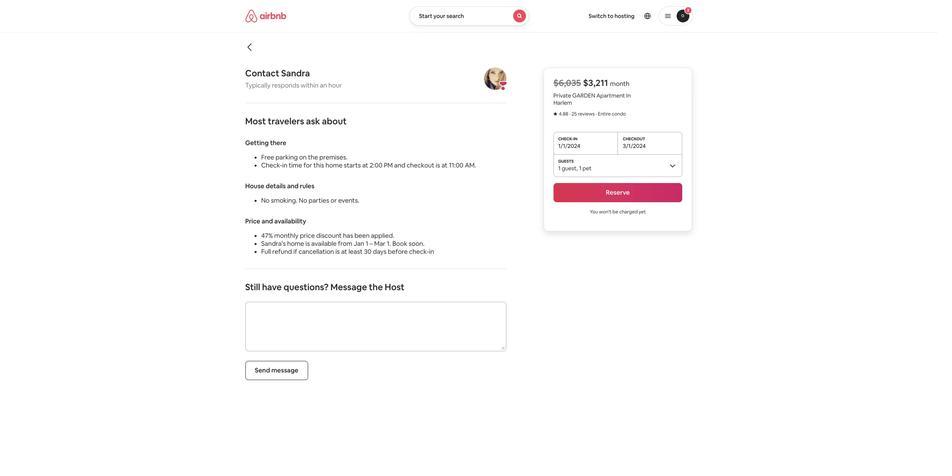 Task type: vqa. For each thing, say whether or not it's contained in the screenshot.
SWITCH
yes



Task type: describe. For each thing, give the bounding box(es) containing it.
soon.
[[409, 240, 425, 248]]

questions?
[[284, 282, 329, 293]]

book
[[393, 240, 408, 248]]

most travelers ask about
[[245, 116, 347, 127]]

free parking on the premises. check-in time for this home starts at 2:00 pm and checkout is at 11:00 am.
[[261, 153, 477, 170]]

won't
[[600, 209, 612, 215]]

still have questions? message the host
[[245, 282, 405, 293]]

47%
[[261, 232, 273, 240]]

$6,035 $3,211 month prívate garden apartment in harlem
[[554, 77, 632, 106]]

parking
[[276, 153, 298, 162]]

switch to hosting link
[[584, 8, 640, 24]]

reviews
[[579, 111, 595, 117]]

25
[[572, 111, 578, 117]]

harlem
[[554, 99, 573, 106]]

2 horizontal spatial 1
[[580, 165, 582, 172]]

ask
[[306, 116, 320, 127]]

search
[[447, 12, 464, 20]]

start your search button
[[409, 6, 529, 26]]

smoking.
[[271, 196, 298, 205]]

send message
[[255, 366, 299, 375]]

typically
[[245, 81, 271, 90]]

2 · from the left
[[597, 111, 598, 117]]

am.
[[465, 161, 477, 170]]

discount
[[317, 232, 342, 240]]

hour
[[329, 81, 342, 90]]

parties
[[309, 196, 329, 205]]

and inside 'free parking on the premises. check-in time for this home starts at 2:00 pm and checkout is at 11:00 am.'
[[395, 161, 406, 170]]

responds
[[272, 81, 300, 90]]

the inside 'free parking on the premises. check-in time for this home starts at 2:00 pm and checkout is at 11:00 am.'
[[308, 153, 318, 162]]

2:00
[[370, 161, 383, 170]]

3 button
[[659, 6, 693, 26]]

getting there
[[245, 139, 287, 147]]

refund
[[273, 248, 292, 256]]

for
[[304, 161, 312, 170]]

home inside 47% monthly price discount has been applied. sandra's home is available from jan 1 – mar 1. book soon. full refund if cancellation is at least 30 days before check-in
[[287, 240, 304, 248]]

price and availability
[[245, 217, 306, 226]]

prívate
[[554, 92, 572, 99]]

most
[[245, 116, 266, 127]]

pet
[[583, 165, 592, 172]]

apartment
[[597, 92, 626, 99]]

be
[[613, 209, 619, 215]]

3
[[688, 8, 690, 13]]

starts
[[344, 161, 361, 170]]

details
[[266, 182, 286, 190]]

price
[[300, 232, 315, 240]]

30
[[364, 248, 372, 256]]

pm
[[384, 161, 393, 170]]

from
[[338, 240, 353, 248]]

1/1/2024
[[559, 142, 581, 150]]

monthly
[[275, 232, 299, 240]]

check-
[[261, 161, 282, 170]]

you
[[591, 209, 599, 215]]

1 horizontal spatial at
[[363, 161, 369, 170]]

1 guest , 1 pet
[[559, 165, 592, 172]]

0 horizontal spatial is
[[306, 240, 310, 248]]

to
[[608, 12, 614, 20]]

full
[[261, 248, 271, 256]]

,
[[577, 165, 579, 172]]

1.
[[387, 240, 391, 248]]

send message button
[[245, 361, 308, 380]]

your
[[434, 12, 446, 20]]

applied.
[[371, 232, 395, 240]]

message
[[272, 366, 299, 375]]

–
[[370, 240, 373, 248]]



Task type: locate. For each thing, give the bounding box(es) containing it.
within
[[301, 81, 319, 90]]

charged
[[620, 209, 638, 215]]

sandra
[[281, 68, 310, 79]]

days
[[373, 248, 387, 256]]

profile element
[[539, 0, 693, 32]]

in
[[627, 92, 632, 99]]

Start your search search field
[[409, 6, 529, 26]]

at left least
[[342, 248, 347, 256]]

message
[[331, 282, 367, 293]]

home inside 'free parking on the premises. check-in time for this home starts at 2:00 pm and checkout is at 11:00 am.'
[[326, 161, 343, 170]]

this
[[314, 161, 324, 170]]

been
[[355, 232, 370, 240]]

in inside 'free parking on the premises. check-in time for this home starts at 2:00 pm and checkout is at 11:00 am.'
[[282, 161, 288, 170]]

available
[[312, 240, 337, 248]]

in right soon.
[[429, 248, 434, 256]]

home right sandra's
[[287, 240, 304, 248]]

jan
[[354, 240, 365, 248]]

you won't be charged yet
[[591, 209, 647, 215]]

1 left guest
[[559, 165, 561, 172]]

1 horizontal spatial ·
[[597, 111, 598, 117]]

0 horizontal spatial home
[[287, 240, 304, 248]]

there
[[270, 139, 287, 147]]

2 vertical spatial and
[[262, 217, 273, 226]]

0 vertical spatial the
[[308, 153, 318, 162]]

if
[[294, 248, 297, 256]]

time
[[289, 161, 302, 170]]

house details and rules
[[245, 182, 315, 190]]

in inside 47% monthly price discount has been applied. sandra's home is available from jan 1 – mar 1. book soon. full refund if cancellation is at least 30 days before check-in
[[429, 248, 434, 256]]

in left time
[[282, 161, 288, 170]]

events.
[[338, 196, 360, 205]]

1 vertical spatial home
[[287, 240, 304, 248]]

the right "on"
[[308, 153, 318, 162]]

hosting
[[615, 12, 635, 20]]

the left host
[[369, 282, 383, 293]]

1 right ,
[[580, 165, 582, 172]]

yet
[[639, 209, 647, 215]]

1 horizontal spatial and
[[287, 182, 299, 190]]

0 vertical spatial in
[[282, 161, 288, 170]]

and
[[395, 161, 406, 170], [287, 182, 299, 190], [262, 217, 273, 226]]

· left 25
[[570, 111, 571, 117]]

no
[[261, 196, 270, 205], [299, 196, 307, 205]]

contact sandra typically responds within an hour
[[245, 68, 342, 90]]

$3,211
[[584, 77, 609, 88]]

before
[[388, 248, 408, 256]]

is right if
[[306, 240, 310, 248]]

check-
[[409, 248, 429, 256]]

at left 11:00
[[442, 161, 448, 170]]

home
[[326, 161, 343, 170], [287, 240, 304, 248]]

is right checkout
[[436, 161, 441, 170]]

is left least
[[336, 248, 340, 256]]

rules
[[300, 182, 315, 190]]

1 no from the left
[[261, 196, 270, 205]]

1 left – on the bottom
[[366, 240, 369, 248]]

condo
[[613, 111, 627, 117]]

about
[[322, 116, 347, 127]]

1 horizontal spatial home
[[326, 161, 343, 170]]

1
[[559, 165, 561, 172], [580, 165, 582, 172], [366, 240, 369, 248]]

1 horizontal spatial no
[[299, 196, 307, 205]]

0 horizontal spatial the
[[308, 153, 318, 162]]

start your search
[[419, 12, 464, 20]]

1 horizontal spatial in
[[429, 248, 434, 256]]

host
[[385, 282, 405, 293]]

price
[[245, 217, 260, 226]]

47% monthly price discount has been applied. sandra's home is available from jan 1 – mar 1. book soon. full refund if cancellation is at least 30 days before check-in
[[261, 232, 434, 256]]

2 horizontal spatial is
[[436, 161, 441, 170]]

an
[[320, 81, 327, 90]]

2 horizontal spatial and
[[395, 161, 406, 170]]

at
[[363, 161, 369, 170], [442, 161, 448, 170], [342, 248, 347, 256]]

least
[[349, 248, 363, 256]]

1 inside 47% monthly price discount has been applied. sandra's home is available from jan 1 – mar 1. book soon. full refund if cancellation is at least 30 days before check-in
[[366, 240, 369, 248]]

1 horizontal spatial is
[[336, 248, 340, 256]]

cancellation
[[299, 248, 334, 256]]

4.88
[[560, 111, 569, 117]]

have
[[262, 282, 282, 293]]

1 horizontal spatial 1
[[559, 165, 561, 172]]

at inside 47% monthly price discount has been applied. sandra's home is available from jan 1 – mar 1. book soon. full refund if cancellation is at least 30 days before check-in
[[342, 248, 347, 256]]

guest
[[562, 165, 577, 172]]

month
[[611, 80, 630, 88]]

󰀄
[[554, 111, 558, 116]]

sandra is a superhost. learn more about sandra. image
[[484, 68, 507, 90], [484, 68, 507, 90]]

0 horizontal spatial at
[[342, 248, 347, 256]]

0 horizontal spatial no
[[261, 196, 270, 205]]

getting
[[245, 139, 269, 147]]

1 vertical spatial the
[[369, 282, 383, 293]]

Message the host text field
[[247, 304, 505, 350]]

0 vertical spatial and
[[395, 161, 406, 170]]

at left 2:00
[[363, 161, 369, 170]]

no smoking. no parties or events.
[[261, 196, 360, 205]]

· left entire
[[597, 111, 598, 117]]

2 horizontal spatial at
[[442, 161, 448, 170]]

1 vertical spatial and
[[287, 182, 299, 190]]

send
[[255, 366, 270, 375]]

and right the pm
[[395, 161, 406, 170]]

contact
[[245, 68, 280, 79]]

mar
[[375, 240, 386, 248]]

1 horizontal spatial the
[[369, 282, 383, 293]]

home right this
[[326, 161, 343, 170]]

reserve button
[[554, 183, 683, 202]]

0 horizontal spatial ·
[[570, 111, 571, 117]]

on
[[299, 153, 307, 162]]

still
[[245, 282, 260, 293]]

reserve
[[607, 188, 631, 197]]

0 vertical spatial home
[[326, 161, 343, 170]]

0 horizontal spatial 1
[[366, 240, 369, 248]]

in
[[282, 161, 288, 170], [429, 248, 434, 256]]

0 horizontal spatial in
[[282, 161, 288, 170]]

switch
[[589, 12, 607, 20]]

1 vertical spatial in
[[429, 248, 434, 256]]

0 horizontal spatial and
[[262, 217, 273, 226]]

and up 47%
[[262, 217, 273, 226]]

garden
[[573, 92, 596, 99]]

is inside 'free parking on the premises. check-in time for this home starts at 2:00 pm and checkout is at 11:00 am.'
[[436, 161, 441, 170]]

·
[[570, 111, 571, 117], [597, 111, 598, 117]]

1 · from the left
[[570, 111, 571, 117]]

has
[[343, 232, 353, 240]]

2 no from the left
[[299, 196, 307, 205]]

availability
[[275, 217, 306, 226]]

3/1/2024
[[624, 142, 647, 150]]

󰀄 4.88 · 25 reviews · entire condo
[[554, 111, 627, 117]]

or
[[331, 196, 337, 205]]

no down rules
[[299, 196, 307, 205]]

$6,035
[[554, 77, 582, 88]]

is
[[436, 161, 441, 170], [306, 240, 310, 248], [336, 248, 340, 256]]

premises.
[[320, 153, 348, 162]]

switch to hosting
[[589, 12, 635, 20]]

no down the 'details' on the top left
[[261, 196, 270, 205]]

and left rules
[[287, 182, 299, 190]]

free
[[261, 153, 274, 162]]

travelers
[[268, 116, 304, 127]]



